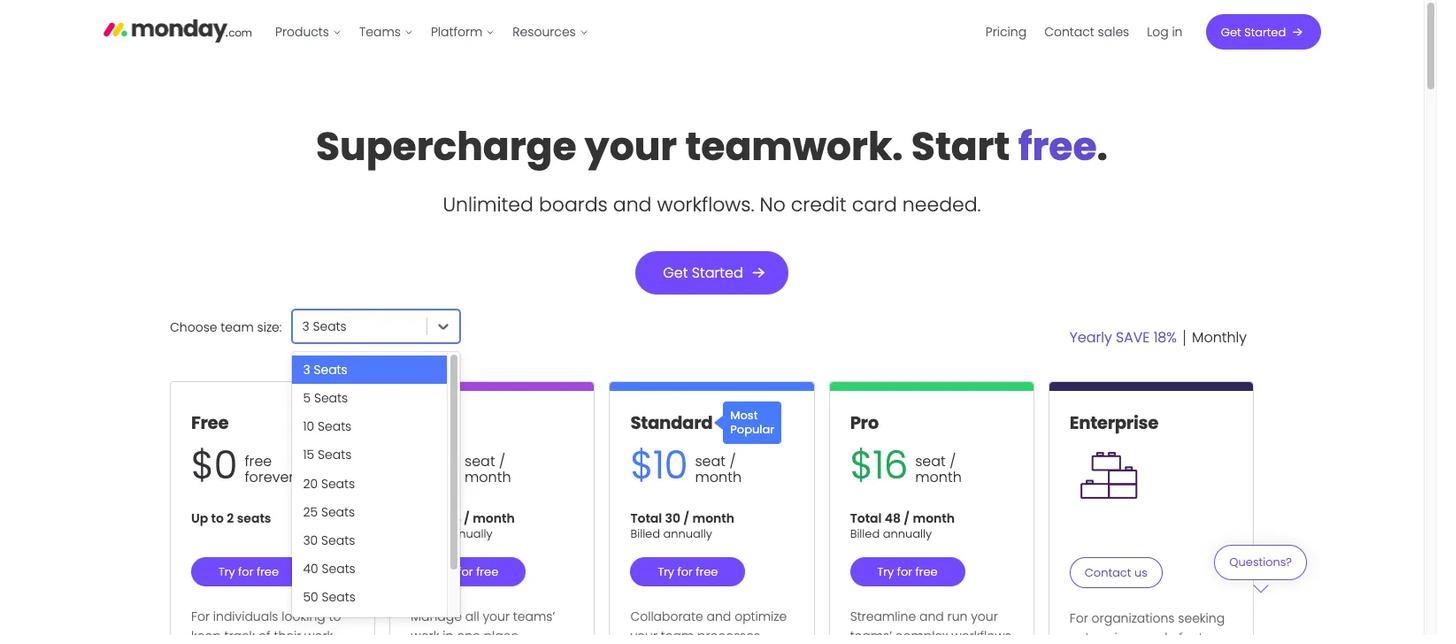 Task type: describe. For each thing, give the bounding box(es) containing it.
and for $16
[[920, 609, 944, 626]]

seats up 40 seats
[[321, 532, 355, 550]]

keep
[[191, 628, 221, 636]]

$0 region
[[171, 392, 375, 636]]

1 vertical spatial 3 seats
[[303, 361, 348, 379]]

contact us
[[1085, 565, 1148, 582]]

$10 seat / month
[[631, 439, 742, 493]]

collaborate and optimize your team processes
[[631, 609, 787, 636]]

teams
[[359, 23, 401, 41]]

0 vertical spatial 3
[[302, 318, 310, 336]]

one
[[457, 628, 480, 636]]

get for bottommost get started button
[[663, 263, 688, 283]]

yearly
[[1070, 328, 1113, 348]]

enterprise region
[[1050, 392, 1254, 636]]

month for $16
[[916, 468, 962, 488]]

for for $8
[[458, 564, 473, 581]]

1 vertical spatial get started
[[663, 263, 743, 283]]

workflows.
[[657, 191, 755, 219]]

team inside 'collaborate and optimize your team processes'
[[661, 628, 694, 636]]

free for $8
[[476, 564, 499, 581]]

up
[[191, 510, 208, 528]]

billed for $16
[[850, 526, 880, 543]]

for organizations seeking enterprise-grade features
[[1070, 610, 1230, 636]]

list containing pricing
[[977, 0, 1192, 64]]

contact us button
[[1070, 558, 1163, 589]]

0 vertical spatial team
[[221, 319, 254, 337]]

supercharge
[[316, 120, 577, 174]]

card
[[852, 191, 898, 219]]

total for $10
[[631, 510, 662, 528]]

40 seats
[[303, 560, 356, 578]]

try for $10
[[658, 564, 675, 581]]

seeking
[[1179, 610, 1225, 628]]

seats right 5
[[314, 390, 348, 408]]

billing period option group
[[1063, 328, 1255, 348]]

25 seats
[[303, 503, 355, 521]]

platform
[[431, 23, 483, 41]]

try for free for $8
[[438, 564, 499, 581]]

credit
[[791, 191, 847, 219]]

seat for $10
[[695, 452, 726, 472]]

seats right "40"
[[322, 560, 356, 578]]

manage
[[411, 609, 462, 626]]

annually for $8
[[444, 526, 493, 543]]

0 horizontal spatial and
[[613, 191, 652, 219]]

contact sales button
[[1036, 18, 1139, 46]]

try for $16
[[878, 564, 894, 581]]

$8 region
[[391, 392, 594, 636]]

us
[[1135, 565, 1148, 582]]

in inside manage all your teams' work in one place
[[443, 628, 454, 636]]

$10
[[631, 439, 688, 493]]

unlimited boards and workflows. no credit card needed.
[[443, 191, 981, 219]]

15
[[303, 447, 314, 464]]

enterprise-
[[1070, 630, 1139, 636]]

teams link
[[351, 18, 422, 46]]

log in link
[[1139, 18, 1192, 46]]

yearly save 18%
[[1070, 328, 1177, 348]]

48
[[885, 510, 901, 528]]

get for get started button in main element
[[1222, 23, 1242, 40]]

$8 seat / month
[[411, 439, 511, 493]]

organizations
[[1092, 610, 1175, 628]]

popular
[[731, 422, 775, 439]]

collaborate
[[631, 609, 704, 626]]

contact us - enterprise image
[[1077, 445, 1142, 507]]

forever
[[245, 468, 294, 488]]

free
[[191, 411, 229, 436]]

platform link
[[422, 18, 504, 46]]

to inside for individuals looking to keep track of their work
[[329, 609, 341, 626]]

streamline and run your teams' complex workflows
[[850, 609, 1012, 636]]

seats right 100
[[325, 617, 359, 635]]

/ for $16
[[950, 452, 956, 472]]

teams' inside manage all your teams' work in one place
[[513, 609, 555, 626]]

for for enterprise
[[1070, 610, 1089, 628]]

place
[[484, 628, 519, 636]]

grade
[[1139, 630, 1176, 636]]

24
[[446, 510, 461, 528]]

month for total 24 / month
[[473, 510, 515, 528]]

seats up 5 seats
[[314, 361, 348, 379]]

and for $10
[[707, 609, 732, 626]]

seats right 50
[[322, 589, 356, 606]]

your inside 'collaborate and optimize your team processes'
[[631, 628, 658, 636]]

teams' inside "streamline and run your teams' complex workflows"
[[850, 628, 892, 636]]

your inside manage all your teams' work in one place
[[483, 609, 510, 626]]

$0 free forever
[[191, 439, 294, 493]]

try for free button for $10
[[631, 558, 746, 587]]

work inside manage all your teams' work in one place
[[411, 628, 439, 636]]

monday.com logo image
[[103, 11, 252, 49]]

.
[[1097, 120, 1108, 174]]

your inside "streamline and run your teams' complex workflows"
[[971, 609, 998, 626]]

for for free
[[191, 609, 210, 626]]

for for $16
[[897, 564, 913, 581]]

1 vertical spatial 3
[[303, 361, 310, 379]]

contact sales
[[1045, 23, 1130, 41]]

questions?
[[1230, 554, 1293, 571]]

needed.
[[903, 191, 981, 219]]

try for free for $10
[[658, 564, 718, 581]]

40
[[303, 560, 318, 578]]

free for $16
[[916, 564, 938, 581]]

try for $0
[[219, 564, 235, 581]]

5 seats
[[303, 390, 348, 408]]

no
[[760, 191, 786, 219]]

workflows
[[952, 628, 1012, 636]]

manage all your teams' work in one place
[[411, 609, 555, 636]]

billed for $10
[[631, 526, 660, 543]]

individuals
[[213, 609, 278, 626]]

resources link
[[504, 18, 597, 46]]

annually for $10
[[664, 526, 713, 543]]

started inside main element
[[1245, 23, 1287, 40]]



Task type: locate. For each thing, give the bounding box(es) containing it.
seat inside $10 seat / month
[[695, 452, 726, 472]]

for up keep
[[191, 609, 210, 626]]

seat
[[465, 452, 495, 472], [695, 452, 726, 472], [916, 452, 946, 472]]

1 vertical spatial get
[[663, 263, 688, 283]]

15 seats
[[303, 447, 352, 464]]

track
[[224, 628, 255, 636]]

1 vertical spatial get started button
[[636, 251, 789, 295]]

1 horizontal spatial in
[[1173, 23, 1183, 41]]

20 seats
[[303, 475, 355, 493]]

contact inside list
[[1045, 23, 1095, 41]]

try for $8
[[438, 564, 455, 581]]

1 vertical spatial to
[[329, 609, 341, 626]]

get down workflows.
[[663, 263, 688, 283]]

try for free up 'individuals'
[[219, 564, 279, 581]]

/ inside $10 seat / month
[[730, 452, 736, 472]]

month up total 48 / month billed annually
[[916, 468, 962, 488]]

month right 48
[[913, 510, 955, 528]]

try inside $16 region
[[878, 564, 894, 581]]

month down $10 seat / month
[[693, 510, 735, 528]]

get right the log in link
[[1222, 23, 1242, 40]]

for down total 48 / month billed annually
[[897, 564, 913, 581]]

month inside total 24 / month billed annually
[[473, 510, 515, 528]]

month for total 30 / month
[[693, 510, 735, 528]]

for up all at the left of the page
[[458, 564, 473, 581]]

3 total from the left
[[850, 510, 882, 528]]

seats
[[313, 318, 347, 336], [314, 361, 348, 379], [314, 390, 348, 408], [318, 418, 352, 436], [318, 447, 352, 464], [321, 475, 355, 493], [321, 503, 355, 521], [321, 532, 355, 550], [322, 560, 356, 578], [322, 589, 356, 606], [325, 617, 359, 635]]

1 vertical spatial in
[[443, 628, 454, 636]]

month for total 48 / month
[[913, 510, 955, 528]]

10
[[303, 418, 314, 436]]

1 horizontal spatial 30
[[665, 510, 681, 528]]

teams' down streamline
[[850, 628, 892, 636]]

0 horizontal spatial annually
[[444, 526, 493, 543]]

try up manage
[[438, 564, 455, 581]]

1 horizontal spatial to
[[329, 609, 341, 626]]

2 try for free button from the left
[[411, 558, 526, 587]]

basic
[[411, 411, 458, 436]]

contact inside the "enterprise" region
[[1085, 565, 1132, 582]]

50 seats
[[303, 589, 356, 606]]

and up processes
[[707, 609, 732, 626]]

$16 seat / month
[[850, 439, 962, 493]]

up to 2 seats
[[191, 510, 271, 528]]

choose team size:
[[170, 319, 282, 337]]

billed down $10
[[631, 526, 660, 543]]

and inside 'collaborate and optimize your team processes'
[[707, 609, 732, 626]]

contact left sales on the top right
[[1045, 23, 1095, 41]]

1 vertical spatial team
[[661, 628, 694, 636]]

log in
[[1148, 23, 1183, 41]]

your up place
[[483, 609, 510, 626]]

in down manage
[[443, 628, 454, 636]]

30 seats
[[303, 532, 355, 550]]

3 seats up 5 seats
[[303, 361, 348, 379]]

100 seats
[[303, 617, 359, 635]]

3 for from the left
[[678, 564, 693, 581]]

1 try for free from the left
[[219, 564, 279, 581]]

annually
[[444, 526, 493, 543], [664, 526, 713, 543], [883, 526, 932, 543]]

resources
[[513, 23, 576, 41]]

annually down $10 seat / month
[[664, 526, 713, 543]]

to down 50 seats
[[329, 609, 341, 626]]

month inside total 30 / month billed annually
[[693, 510, 735, 528]]

0 vertical spatial get started
[[1222, 23, 1287, 40]]

get
[[1222, 23, 1242, 40], [663, 263, 688, 283]]

for
[[238, 564, 254, 581], [458, 564, 473, 581], [678, 564, 693, 581], [897, 564, 913, 581]]

4 for from the left
[[897, 564, 913, 581]]

2 seat from the left
[[695, 452, 726, 472]]

and up complex
[[920, 609, 944, 626]]

0 horizontal spatial teams'
[[513, 609, 555, 626]]

/ right 48
[[904, 510, 910, 528]]

for inside 'for organizations seeking enterprise-grade features'
[[1070, 610, 1089, 628]]

features
[[1179, 630, 1230, 636]]

seats right 10
[[318, 418, 352, 436]]

2 annually from the left
[[664, 526, 713, 543]]

all
[[465, 609, 480, 626]]

0 horizontal spatial get started
[[663, 263, 743, 283]]

contact for contact us
[[1085, 565, 1132, 582]]

try inside '$10' region
[[658, 564, 675, 581]]

2 total from the left
[[631, 510, 662, 528]]

free inside $16 region
[[916, 564, 938, 581]]

for inside '$10' region
[[678, 564, 693, 581]]

streamline
[[850, 609, 916, 626]]

4 try for free button from the left
[[850, 558, 966, 587]]

try for free button for $16
[[850, 558, 966, 587]]

3 try for free button from the left
[[631, 558, 746, 587]]

$16
[[850, 439, 909, 493]]

/ right $8
[[499, 452, 506, 472]]

0 horizontal spatial 30
[[303, 532, 318, 550]]

/ for $10
[[730, 452, 736, 472]]

try for free button up 'individuals'
[[191, 558, 306, 587]]

try for free up all at the left of the page
[[438, 564, 499, 581]]

/ for total 48 / month
[[904, 510, 910, 528]]

billed for $8
[[411, 526, 441, 543]]

0 horizontal spatial billed
[[411, 526, 441, 543]]

25
[[303, 503, 318, 521]]

/ for total 24 / month
[[464, 510, 470, 528]]

1 billed from the left
[[411, 526, 441, 543]]

billed inside total 48 / month billed annually
[[850, 526, 880, 543]]

main element
[[266, 0, 1321, 64]]

try up collaborate
[[658, 564, 675, 581]]

products
[[275, 23, 329, 41]]

total 48 / month billed annually
[[850, 510, 955, 543]]

3 seats right size:
[[302, 318, 347, 336]]

0 vertical spatial started
[[1245, 23, 1287, 40]]

unlimited
[[443, 191, 534, 219]]

0 vertical spatial in
[[1173, 23, 1183, 41]]

18%
[[1154, 328, 1177, 348]]

3 try from the left
[[658, 564, 675, 581]]

0 vertical spatial contact
[[1045, 23, 1095, 41]]

1 vertical spatial 30
[[303, 532, 318, 550]]

annually for $16
[[883, 526, 932, 543]]

your up boards
[[585, 120, 677, 174]]

log
[[1148, 23, 1169, 41]]

2 try for free from the left
[[438, 564, 499, 581]]

seat right $16
[[916, 452, 946, 472]]

try for free inside '$10' region
[[658, 564, 718, 581]]

Yearly SAVE 18% radio
[[1063, 328, 1185, 348]]

0 horizontal spatial for
[[191, 609, 210, 626]]

1 try for free button from the left
[[191, 558, 306, 587]]

optimize
[[735, 609, 787, 626]]

work down manage
[[411, 628, 439, 636]]

1 horizontal spatial teams'
[[850, 628, 892, 636]]

start
[[912, 120, 1010, 174]]

2 horizontal spatial billed
[[850, 526, 880, 543]]

$10 region
[[610, 392, 814, 636]]

1 horizontal spatial billed
[[631, 526, 660, 543]]

1 seat from the left
[[465, 452, 495, 472]]

total left 48
[[850, 510, 882, 528]]

try for free for $0
[[219, 564, 279, 581]]

free
[[1019, 120, 1097, 174], [245, 452, 272, 472], [257, 564, 279, 581], [476, 564, 499, 581], [696, 564, 718, 581], [916, 564, 938, 581]]

work inside for individuals looking to keep track of their work
[[305, 628, 333, 636]]

month up total 24 / month billed annually
[[465, 468, 511, 488]]

month inside $10 seat / month
[[695, 468, 742, 488]]

get inside main element
[[1222, 23, 1242, 40]]

try up 'individuals'
[[219, 564, 235, 581]]

free inside "$8" region
[[476, 564, 499, 581]]

2 try from the left
[[438, 564, 455, 581]]

in inside list
[[1173, 23, 1183, 41]]

1 horizontal spatial get
[[1222, 23, 1242, 40]]

/ inside total 30 / month billed annually
[[684, 510, 690, 528]]

billed left 24
[[411, 526, 441, 543]]

3 billed from the left
[[850, 526, 880, 543]]

for for $0
[[238, 564, 254, 581]]

1 horizontal spatial get started button
[[1206, 14, 1321, 50]]

seats right '20' at the left bottom of the page
[[321, 475, 355, 493]]

seat for $8
[[465, 452, 495, 472]]

3 right size:
[[302, 318, 310, 336]]

Monthly radio
[[1185, 328, 1255, 348]]

/
[[499, 452, 506, 472], [730, 452, 736, 472], [950, 452, 956, 472], [464, 510, 470, 528], [684, 510, 690, 528], [904, 510, 910, 528]]

0 horizontal spatial to
[[211, 510, 224, 528]]

get started button
[[1206, 14, 1321, 50], [636, 251, 789, 295]]

1 horizontal spatial and
[[707, 609, 732, 626]]

your up workflows
[[971, 609, 998, 626]]

1 horizontal spatial annually
[[664, 526, 713, 543]]

30 down 25 at the bottom left
[[303, 532, 318, 550]]

to left 2
[[211, 510, 224, 528]]

processes
[[698, 628, 761, 636]]

2 billed from the left
[[631, 526, 660, 543]]

0 vertical spatial 30
[[665, 510, 681, 528]]

annually inside total 30 / month billed annually
[[664, 526, 713, 543]]

try for free button inside "$8" region
[[411, 558, 526, 587]]

and inside "streamline and run your teams' complex workflows"
[[920, 609, 944, 626]]

/ inside $8 seat / month
[[499, 452, 506, 472]]

team left size:
[[221, 319, 254, 337]]

3 try for free from the left
[[658, 564, 718, 581]]

1 horizontal spatial list
[[977, 0, 1192, 64]]

1 horizontal spatial started
[[1245, 23, 1287, 40]]

run
[[948, 609, 968, 626]]

started
[[1245, 23, 1287, 40], [692, 263, 743, 283]]

seat right $10
[[695, 452, 726, 472]]

most popular
[[731, 408, 775, 439]]

2 list from the left
[[977, 0, 1192, 64]]

seat right $8
[[465, 452, 495, 472]]

billed left 48
[[850, 526, 880, 543]]

2 horizontal spatial annually
[[883, 526, 932, 543]]

total for $16
[[850, 510, 882, 528]]

try inside $0 region
[[219, 564, 235, 581]]

try for free inside "$8" region
[[438, 564, 499, 581]]

2 work from the left
[[411, 628, 439, 636]]

total down $10
[[631, 510, 662, 528]]

billed inside total 30 / month billed annually
[[631, 526, 660, 543]]

try for free button for $0
[[191, 558, 306, 587]]

total
[[411, 510, 443, 528], [631, 510, 662, 528], [850, 510, 882, 528]]

total for $8
[[411, 510, 443, 528]]

free for $0
[[257, 564, 279, 581]]

3
[[302, 318, 310, 336], [303, 361, 310, 379]]

try for free
[[219, 564, 279, 581], [438, 564, 499, 581], [658, 564, 718, 581], [878, 564, 938, 581]]

0 vertical spatial 3 seats
[[302, 318, 347, 336]]

teams' up place
[[513, 609, 555, 626]]

list containing products
[[266, 0, 597, 64]]

0 horizontal spatial get
[[663, 263, 688, 283]]

0 horizontal spatial get started button
[[636, 251, 789, 295]]

monthly
[[1192, 328, 1247, 348]]

2 horizontal spatial seat
[[916, 452, 946, 472]]

contact for contact sales
[[1045, 23, 1095, 41]]

total inside total 24 / month billed annually
[[411, 510, 443, 528]]

3 seat from the left
[[916, 452, 946, 472]]

$16 region
[[830, 392, 1034, 636]]

2 horizontal spatial total
[[850, 510, 882, 528]]

$8
[[411, 439, 458, 493]]

free for $10
[[696, 564, 718, 581]]

1 horizontal spatial total
[[631, 510, 662, 528]]

work
[[305, 628, 333, 636], [411, 628, 439, 636]]

get started
[[1222, 23, 1287, 40], [663, 263, 743, 283]]

billed
[[411, 526, 441, 543], [631, 526, 660, 543], [850, 526, 880, 543]]

1 vertical spatial teams'
[[850, 628, 892, 636]]

seats right size:
[[313, 318, 347, 336]]

list
[[266, 0, 597, 64], [977, 0, 1192, 64]]

products link
[[266, 18, 351, 46]]

seats right 25 at the bottom left
[[321, 503, 355, 521]]

try for free for $16
[[878, 564, 938, 581]]

standard
[[631, 411, 713, 436]]

0 vertical spatial get
[[1222, 23, 1242, 40]]

total inside total 30 / month billed annually
[[631, 510, 662, 528]]

in right the log
[[1173, 23, 1183, 41]]

try for free button for $8
[[411, 558, 526, 587]]

/ for total 30 / month
[[684, 510, 690, 528]]

total inside total 48 / month billed annually
[[850, 510, 882, 528]]

1 horizontal spatial team
[[661, 628, 694, 636]]

month inside $16 seat / month
[[916, 468, 962, 488]]

3 up 5
[[303, 361, 310, 379]]

try inside "$8" region
[[438, 564, 455, 581]]

/ right $16
[[950, 452, 956, 472]]

annually inside total 24 / month billed annually
[[444, 526, 493, 543]]

try up streamline
[[878, 564, 894, 581]]

month for $10
[[695, 468, 742, 488]]

your down collaborate
[[631, 628, 658, 636]]

enterprise
[[1070, 411, 1159, 436]]

for up 'individuals'
[[238, 564, 254, 581]]

1 horizontal spatial work
[[411, 628, 439, 636]]

get started inside main element
[[1222, 23, 1287, 40]]

for inside "$8" region
[[458, 564, 473, 581]]

seat inside $16 seat / month
[[916, 452, 946, 472]]

pricing
[[986, 23, 1027, 41]]

pricing link
[[977, 18, 1036, 46]]

20
[[303, 475, 318, 493]]

try for free button down total 48 / month billed annually
[[850, 558, 966, 587]]

4 try for free from the left
[[878, 564, 938, 581]]

0 horizontal spatial in
[[443, 628, 454, 636]]

try for free down total 48 / month billed annually
[[878, 564, 938, 581]]

month down popular
[[695, 468, 742, 488]]

1 total from the left
[[411, 510, 443, 528]]

annually down $16 seat / month
[[883, 526, 932, 543]]

seats
[[237, 510, 271, 528]]

/ down popular
[[730, 452, 736, 472]]

save
[[1116, 328, 1150, 348]]

for up enterprise-
[[1070, 610, 1089, 628]]

/ for $8
[[499, 452, 506, 472]]

boards
[[539, 191, 608, 219]]

questions? button
[[1215, 545, 1308, 594]]

2 for from the left
[[458, 564, 473, 581]]

try for free button up all at the left of the page
[[411, 558, 526, 587]]

1 horizontal spatial seat
[[695, 452, 726, 472]]

seats right 15
[[318, 447, 352, 464]]

1 try from the left
[[219, 564, 235, 581]]

1 for from the left
[[238, 564, 254, 581]]

annually inside total 48 / month billed annually
[[883, 526, 932, 543]]

10 seats
[[303, 418, 352, 436]]

2 horizontal spatial and
[[920, 609, 944, 626]]

1 vertical spatial contact
[[1085, 565, 1132, 582]]

1 vertical spatial started
[[692, 263, 743, 283]]

for inside for individuals looking to keep track of their work
[[191, 609, 210, 626]]

team down collaborate
[[661, 628, 694, 636]]

teamwork.
[[686, 120, 903, 174]]

seat for $16
[[916, 452, 946, 472]]

for inside $0 region
[[238, 564, 254, 581]]

/ inside total 48 / month billed annually
[[904, 510, 910, 528]]

most
[[731, 408, 758, 424]]

looking
[[282, 609, 326, 626]]

100
[[303, 617, 322, 635]]

try for free button down total 30 / month billed annually
[[631, 558, 746, 587]]

0 horizontal spatial started
[[692, 263, 743, 283]]

try for free down total 30 / month billed annually
[[658, 564, 718, 581]]

try for free button inside $0 region
[[191, 558, 306, 587]]

month inside total 48 / month billed annually
[[913, 510, 955, 528]]

sales
[[1098, 23, 1130, 41]]

2
[[227, 510, 234, 528]]

for for $10
[[678, 564, 693, 581]]

try for free inside $0 region
[[219, 564, 279, 581]]

of
[[259, 628, 271, 636]]

try
[[219, 564, 235, 581], [438, 564, 455, 581], [658, 564, 675, 581], [878, 564, 894, 581]]

total left 24
[[411, 510, 443, 528]]

3 annually from the left
[[883, 526, 932, 543]]

for inside $16 region
[[897, 564, 913, 581]]

4 try from the left
[[878, 564, 894, 581]]

0 horizontal spatial seat
[[465, 452, 495, 472]]

0 vertical spatial get started button
[[1206, 14, 1321, 50]]

pro
[[850, 411, 879, 436]]

1 work from the left
[[305, 628, 333, 636]]

work down looking
[[305, 628, 333, 636]]

free inside $0 free forever
[[245, 452, 272, 472]]

0 horizontal spatial work
[[305, 628, 333, 636]]

total 30 / month billed annually
[[631, 510, 735, 543]]

month inside $8 seat / month
[[465, 468, 511, 488]]

0 horizontal spatial list
[[266, 0, 597, 64]]

for individuals looking to keep track of their work
[[191, 609, 341, 636]]

/ inside $16 seat / month
[[950, 452, 956, 472]]

50
[[303, 589, 318, 606]]

0 horizontal spatial total
[[411, 510, 443, 528]]

30 down $10 seat / month
[[665, 510, 681, 528]]

supercharge your teamwork. start free .
[[316, 120, 1108, 174]]

30
[[665, 510, 681, 528], [303, 532, 318, 550]]

for
[[191, 609, 210, 626], [1070, 610, 1089, 628]]

5
[[303, 390, 311, 408]]

annually down $8 seat / month
[[444, 526, 493, 543]]

1 horizontal spatial for
[[1070, 610, 1089, 628]]

month for $8
[[465, 468, 511, 488]]

seat inside $8 seat / month
[[465, 452, 495, 472]]

and
[[613, 191, 652, 219], [707, 609, 732, 626], [920, 609, 944, 626]]

0 vertical spatial teams'
[[513, 609, 555, 626]]

try for free button inside $16 region
[[850, 558, 966, 587]]

complex
[[896, 628, 949, 636]]

billed inside total 24 / month billed annually
[[411, 526, 441, 543]]

get started button inside main element
[[1206, 14, 1321, 50]]

1 horizontal spatial get started
[[1222, 23, 1287, 40]]

0 vertical spatial to
[[211, 510, 224, 528]]

try for free inside $16 region
[[878, 564, 938, 581]]

and right boards
[[613, 191, 652, 219]]

1 list from the left
[[266, 0, 597, 64]]

for down total 30 / month billed annually
[[678, 564, 693, 581]]

30 inside total 30 / month billed annually
[[665, 510, 681, 528]]

0 horizontal spatial team
[[221, 319, 254, 337]]

try for free button inside '$10' region
[[631, 558, 746, 587]]

contact left us
[[1085, 565, 1132, 582]]

free inside '$10' region
[[696, 564, 718, 581]]

month right 24
[[473, 510, 515, 528]]

choose
[[170, 319, 217, 337]]

1 annually from the left
[[444, 526, 493, 543]]

/ down $10 seat / month
[[684, 510, 690, 528]]

/ right 24
[[464, 510, 470, 528]]

/ inside total 24 / month billed annually
[[464, 510, 470, 528]]



Task type: vqa. For each thing, say whether or not it's contained in the screenshot.
Get
yes



